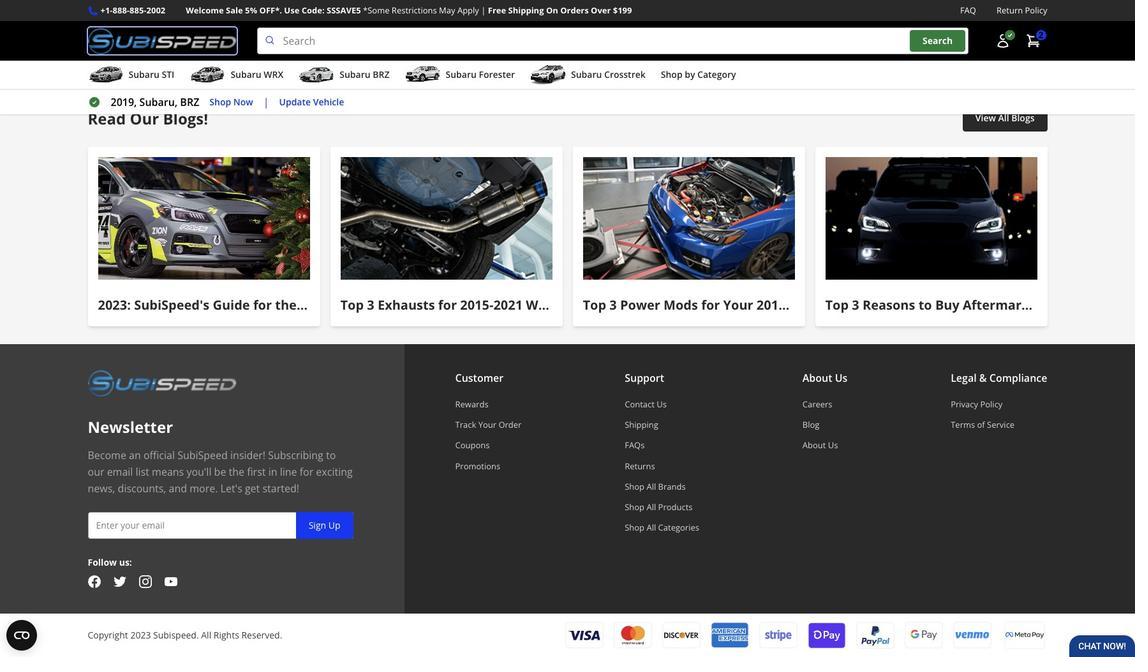 Task type: locate. For each thing, give the bounding box(es) containing it.
about
[[803, 371, 833, 385], [803, 440, 826, 451]]

policy for return policy
[[1026, 4, 1048, 16]]

2 vertical spatial us
[[829, 440, 839, 451]]

top
[[341, 297, 364, 314], [583, 297, 607, 314], [826, 297, 849, 314]]

for right guide
[[253, 297, 272, 314]]

subaru wrx button
[[190, 63, 284, 89]]

2 button
[[1020, 28, 1048, 54]]

sssave5
[[327, 4, 361, 16]]

yo
[[1124, 297, 1136, 314]]

about down "blog" on the bottom of page
[[803, 440, 826, 451]]

become an official subispeed insider! subscribing to our email list means you'll be the first in line for exciting news, discounts, and more. let's get started!
[[88, 448, 353, 495]]

2021
[[494, 297, 523, 314]]

return policy link
[[997, 4, 1048, 17]]

subaru for subaru brz
[[340, 68, 371, 81]]

shop down shop all brands
[[625, 501, 645, 513]]

3 subaru from the left
[[340, 68, 371, 81]]

contact us
[[625, 398, 667, 410]]

0 vertical spatial about
[[803, 371, 833, 385]]

for inside top 3 exhausts for 2015-2021 wrx/sti link
[[439, 297, 457, 314]]

policy up terms of service link
[[981, 398, 1003, 410]]

subaru inside subaru sti dropdown button
[[129, 68, 160, 81]]

started!
[[263, 481, 299, 495]]

| left the free
[[482, 4, 486, 16]]

your down rewards link
[[479, 419, 497, 430]]

all for brands
[[647, 481, 657, 492]]

subaru wrx
[[231, 68, 284, 81]]

read our blogs!
[[88, 108, 208, 129]]

5 subaru from the left
[[571, 68, 602, 81]]

for inside top 3 reasons to buy aftermarket lighting for yo link
[[1102, 297, 1120, 314]]

shop down the returns
[[625, 481, 645, 492]]

wrx inside dropdown button
[[264, 68, 284, 81]]

shop all products link
[[625, 501, 700, 513]]

0 horizontal spatial to
[[326, 448, 336, 462]]

support
[[625, 371, 665, 385]]

brz right subaru,
[[180, 95, 199, 109]]

all down shop all products
[[647, 522, 657, 533]]

promotions
[[456, 460, 501, 472]]

category
[[698, 68, 737, 81]]

for
[[253, 297, 272, 314], [439, 297, 457, 314], [702, 297, 720, 314], [830, 297, 848, 314], [1102, 297, 1120, 314], [300, 465, 314, 479]]

| right "now"
[[264, 95, 269, 109]]

a subaru crosstrek thumbnail image image
[[531, 65, 566, 84]]

for right line
[[300, 465, 314, 479]]

$299.95 link
[[500, 0, 695, 28]]

shipping down contact
[[625, 419, 659, 430]]

wrx up update
[[264, 68, 284, 81]]

faq link
[[961, 4, 977, 17]]

top for top 3 exhausts for 2015-2021 wrx/sti
[[341, 297, 364, 314]]

shop left by
[[661, 68, 683, 81]]

1 horizontal spatial |
[[482, 4, 486, 16]]

3 left reasons
[[853, 297, 860, 314]]

for left 2015-
[[439, 297, 457, 314]]

subaru crosstrek
[[571, 68, 646, 81]]

about up careers
[[803, 371, 833, 385]]

0 horizontal spatial wrx
[[264, 68, 284, 81]]

1 subispeed logo image from the top
[[88, 28, 237, 54]]

2 3 from the left
[[610, 297, 617, 314]]

promotions link
[[456, 460, 522, 472]]

3
[[367, 297, 375, 314], [610, 297, 617, 314], [853, 297, 860, 314]]

for left the yo
[[1102, 297, 1120, 314]]

subaru inside subaru forester dropdown button
[[446, 68, 477, 81]]

the left holidays
[[275, 297, 297, 314]]

subaru sti
[[129, 68, 175, 81]]

1 subaru from the left
[[129, 68, 160, 81]]

forester
[[479, 68, 515, 81]]

0 vertical spatial wrx
[[264, 68, 284, 81]]

subaru inside subaru brz dropdown button
[[340, 68, 371, 81]]

subaru
[[129, 68, 160, 81], [231, 68, 262, 81], [340, 68, 371, 81], [446, 68, 477, 81], [571, 68, 602, 81]]

sign up
[[309, 519, 341, 531]]

885-
[[130, 4, 147, 16]]

subaru up "now"
[[231, 68, 262, 81]]

1 horizontal spatial policy
[[1026, 4, 1048, 16]]

3 top from the left
[[826, 297, 849, 314]]

2019, subaru, brz
[[111, 95, 199, 109]]

top 3 exhausts for 2015-2021 wrx/sti
[[341, 297, 580, 314]]

$299.95
[[500, 14, 533, 26]]

wrx/sti interior image
[[98, 157, 310, 280]]

1 horizontal spatial your
[[724, 297, 754, 314]]

top left under at the right
[[826, 297, 849, 314]]

top right wrx/sti
[[583, 297, 607, 314]]

all right view
[[999, 112, 1010, 124]]

0 vertical spatial brz
[[373, 68, 390, 81]]

top for top 3 reasons to buy aftermarket lighting for yo
[[826, 297, 849, 314]]

top 3 reasons to buy aftermarket lighting for yo link
[[816, 147, 1136, 326]]

brz left a subaru forester thumbnail image
[[373, 68, 390, 81]]

brands
[[659, 481, 686, 492]]

welcome
[[186, 4, 224, 16]]

0 vertical spatial us
[[836, 371, 848, 385]]

subaru inside the subaru wrx dropdown button
[[231, 68, 262, 81]]

subaru left crosstrek
[[571, 68, 602, 81]]

2 subispeed logo image from the top
[[88, 370, 237, 396]]

shop down shop all products
[[625, 522, 645, 533]]

$1,450.00
[[90, 14, 131, 26]]

stripe image
[[760, 622, 798, 649]]

mods
[[664, 297, 699, 314]]

1 vertical spatial us
[[657, 398, 667, 410]]

discover image
[[662, 622, 701, 649]]

all down shop all brands
[[647, 501, 657, 513]]

wrx/sti engine bay image
[[583, 157, 795, 280]]

subaru left sti
[[129, 68, 160, 81]]

0 horizontal spatial the
[[229, 465, 245, 479]]

the inside "become an official subispeed insider! subscribing to our email list means you'll be the first in line for exciting news, discounts, and more. let's get started!"
[[229, 465, 245, 479]]

1 vertical spatial your
[[479, 419, 497, 430]]

subispeed.
[[153, 629, 199, 641]]

0 vertical spatial about us
[[803, 371, 848, 385]]

and
[[169, 481, 187, 495]]

subispeed logo image
[[88, 28, 237, 54], [88, 370, 237, 396]]

1 horizontal spatial top
[[583, 297, 607, 314]]

metapay image
[[1006, 632, 1044, 639]]

us for about us link
[[829, 440, 839, 451]]

let's
[[221, 481, 242, 495]]

discounts,
[[118, 481, 166, 495]]

a subaru forester thumbnail image image
[[405, 65, 441, 84]]

sti
[[162, 68, 175, 81]]

faq
[[961, 4, 977, 16]]

1 horizontal spatial 3
[[610, 297, 617, 314]]

3 left power
[[610, 297, 617, 314]]

1 horizontal spatial wrx
[[797, 297, 826, 314]]

sign
[[309, 519, 326, 531]]

for inside 2023: subispeed's guide for the holidays link
[[253, 297, 272, 314]]

googlepay image
[[905, 622, 943, 649]]

view all blogs link
[[963, 104, 1048, 132]]

top 3 power mods for your 2015+ wrx for under $500
[[583, 297, 924, 314]]

all
[[999, 112, 1010, 124], [647, 481, 657, 492], [647, 501, 657, 513], [647, 522, 657, 533], [201, 629, 211, 641]]

reasons
[[863, 297, 916, 314]]

service
[[988, 419, 1015, 430]]

$1,450.00 link
[[90, 0, 285, 28]]

use
[[284, 4, 300, 16]]

wrx right 2015+ at the right top of the page
[[797, 297, 826, 314]]

your left 2015+ at the right top of the page
[[724, 297, 754, 314]]

1 top from the left
[[341, 297, 364, 314]]

0 vertical spatial policy
[[1026, 4, 1048, 16]]

shop inside dropdown button
[[661, 68, 683, 81]]

0 vertical spatial to
[[919, 297, 933, 314]]

customer
[[456, 371, 504, 385]]

rewards
[[456, 398, 489, 410]]

policy inside "return policy" link
[[1026, 4, 1048, 16]]

about us down the blog link on the right bottom of the page
[[803, 440, 839, 451]]

1 3 from the left
[[367, 297, 375, 314]]

code:
[[302, 4, 325, 16]]

now
[[234, 96, 253, 108]]

list
[[136, 465, 149, 479]]

to inside "become an official subispeed insider! subscribing to our email list means you'll be the first in line for exciting news, discounts, and more. let's get started!"
[[326, 448, 336, 462]]

5%
[[245, 4, 257, 16]]

read
[[88, 108, 126, 129]]

shop by category button
[[661, 63, 737, 89]]

3 for reasons
[[853, 297, 860, 314]]

shop left "now"
[[210, 96, 231, 108]]

top left the exhausts
[[341, 297, 364, 314]]

3 3 from the left
[[853, 297, 860, 314]]

open widget image
[[6, 620, 37, 651]]

0 horizontal spatial brz
[[180, 95, 199, 109]]

subispeed logo image down 2002
[[88, 28, 237, 54]]

track
[[456, 419, 476, 430]]

us up shipping link
[[657, 398, 667, 410]]

amex image
[[711, 622, 749, 649]]

2015+
[[757, 297, 794, 314]]

1 horizontal spatial shipping
[[625, 419, 659, 430]]

faqs
[[625, 440, 645, 451]]

0 horizontal spatial your
[[479, 419, 497, 430]]

the
[[275, 297, 297, 314], [229, 465, 245, 479]]

us up "careers" link at the right of page
[[836, 371, 848, 385]]

subispeed's
[[134, 297, 210, 314]]

0 horizontal spatial policy
[[981, 398, 1003, 410]]

us down the blog link on the right bottom of the page
[[829, 440, 839, 451]]

1 horizontal spatial brz
[[373, 68, 390, 81]]

4 subaru from the left
[[446, 68, 477, 81]]

2 top from the left
[[583, 297, 607, 314]]

faqs link
[[625, 440, 700, 451]]

our
[[88, 465, 104, 479]]

+1-888-885-2002 link
[[101, 4, 166, 17]]

subaru sti button
[[88, 63, 175, 89]]

Enter your email text field
[[88, 512, 353, 539]]

youtube logo image
[[164, 576, 177, 588]]

1 vertical spatial shipping
[[625, 419, 659, 430]]

top inside top 3 exhausts for 2015-2021 wrx/sti link
[[341, 297, 364, 314]]

over
[[591, 4, 611, 16]]

1 vertical spatial about
[[803, 440, 826, 451]]

to
[[919, 297, 933, 314], [326, 448, 336, 462]]

1 vertical spatial the
[[229, 465, 245, 479]]

subaru inside subaru crosstrek dropdown button
[[571, 68, 602, 81]]

0 horizontal spatial top
[[341, 297, 364, 314]]

policy up the 2
[[1026, 4, 1048, 16]]

1 vertical spatial policy
[[981, 398, 1003, 410]]

wrx
[[264, 68, 284, 81], [797, 297, 826, 314]]

to left buy
[[919, 297, 933, 314]]

2 subaru from the left
[[231, 68, 262, 81]]

contact us link
[[625, 398, 700, 410]]

1 vertical spatial to
[[326, 448, 336, 462]]

1 horizontal spatial the
[[275, 297, 297, 314]]

subispeed logo image up newsletter
[[88, 370, 237, 396]]

all for blogs
[[999, 112, 1010, 124]]

1 vertical spatial brz
[[180, 95, 199, 109]]

2 horizontal spatial 3
[[853, 297, 860, 314]]

0 vertical spatial the
[[275, 297, 297, 314]]

about us up "careers" link at the right of page
[[803, 371, 848, 385]]

all for products
[[647, 501, 657, 513]]

2015-
[[461, 297, 494, 314]]

orders
[[561, 4, 589, 16]]

to up exciting
[[326, 448, 336, 462]]

top inside top 3 reasons to buy aftermarket lighting for yo link
[[826, 297, 849, 314]]

$500
[[894, 297, 924, 314]]

compliance
[[990, 371, 1048, 385]]

0 vertical spatial subispeed logo image
[[88, 28, 237, 54]]

2 about us from the top
[[803, 440, 839, 451]]

all left brands
[[647, 481, 657, 492]]

legal
[[951, 371, 977, 385]]

us for contact us link
[[657, 398, 667, 410]]

the right be
[[229, 465, 245, 479]]

shipping left on
[[509, 4, 544, 16]]

legal & compliance
[[951, 371, 1048, 385]]

a subaru sti thumbnail image image
[[88, 65, 124, 84]]

about us link
[[803, 440, 848, 451]]

for left under at the right
[[830, 297, 848, 314]]

subaru left forester
[[446, 68, 477, 81]]

1 vertical spatial about us
[[803, 440, 839, 451]]

coupons link
[[456, 440, 522, 451]]

up
[[329, 519, 341, 531]]

0 horizontal spatial |
[[264, 95, 269, 109]]

3 left the exhausts
[[367, 297, 375, 314]]

copyright 2023 subispeed. all rights reserved.
[[88, 629, 282, 641]]

subaru up vehicle
[[340, 68, 371, 81]]

0 vertical spatial shipping
[[509, 4, 544, 16]]

0 horizontal spatial shipping
[[509, 4, 544, 16]]

0 horizontal spatial 3
[[367, 297, 375, 314]]

shop now link
[[210, 95, 253, 110]]

shop for shop all products
[[625, 501, 645, 513]]

1 vertical spatial subispeed logo image
[[88, 370, 237, 396]]

welcome sale 5% off*. use code: sssave5
[[186, 4, 361, 16]]

2 horizontal spatial top
[[826, 297, 849, 314]]

visa image
[[565, 622, 604, 649]]



Task type: vqa. For each thing, say whether or not it's contained in the screenshot.
"Select Model" icon
no



Task type: describe. For each thing, give the bounding box(es) containing it.
all for categories
[[647, 522, 657, 533]]

venmo image
[[954, 622, 992, 649]]

an
[[129, 448, 141, 462]]

terms of service link
[[951, 419, 1048, 430]]

subaru forester
[[446, 68, 515, 81]]

power
[[621, 297, 661, 314]]

$199.00
[[705, 14, 738, 26]]

may
[[439, 4, 456, 16]]

top 3 exhausts for 2015-2021 wrx/sti link
[[330, 147, 580, 326]]

sale
[[226, 4, 243, 16]]

categories
[[659, 522, 700, 533]]

means
[[152, 465, 184, 479]]

subaru for subaru sti
[[129, 68, 160, 81]]

1 vertical spatial |
[[264, 95, 269, 109]]

search
[[923, 35, 953, 47]]

subispeed
[[178, 448, 228, 462]]

3 for power
[[610, 297, 617, 314]]

buy
[[936, 297, 960, 314]]

subscribing
[[268, 448, 324, 462]]

by
[[685, 68, 696, 81]]

2 about from the top
[[803, 440, 826, 451]]

subaru crosstrek button
[[531, 63, 646, 89]]

top 3 reasons to buy aftermarket lighting for yo
[[826, 297, 1136, 314]]

policy for privacy policy
[[981, 398, 1003, 410]]

a subaru wrx thumbnail image image
[[190, 65, 226, 84]]

search button
[[911, 30, 966, 52]]

$899.00 link
[[910, 0, 1105, 28]]

brz inside dropdown button
[[373, 68, 390, 81]]

returns
[[625, 460, 656, 472]]

returns link
[[625, 460, 700, 472]]

be
[[214, 465, 226, 479]]

+1-888-885-2002
[[101, 4, 166, 16]]

shop for shop all categories
[[625, 522, 645, 533]]

+1-
[[101, 4, 113, 16]]

under
[[852, 297, 891, 314]]

follow us:
[[88, 556, 132, 568]]

holidays
[[300, 297, 355, 314]]

update
[[279, 96, 311, 108]]

all left rights
[[201, 629, 211, 641]]

facebook logo image
[[88, 576, 101, 588]]

$199.00 link
[[705, 0, 900, 28]]

shop for shop now
[[210, 96, 231, 108]]

$199
[[613, 4, 632, 16]]

exciting
[[316, 465, 353, 479]]

1 about us from the top
[[803, 371, 848, 385]]

for inside "become an official subispeed insider! subscribing to our email list means you'll be the first in line for exciting news, discounts, and more. let's get started!"
[[300, 465, 314, 479]]

apply
[[458, 4, 479, 16]]

order
[[499, 419, 522, 430]]

first
[[247, 465, 266, 479]]

$899.00
[[910, 14, 943, 26]]

you'll
[[187, 465, 212, 479]]

1 vertical spatial wrx
[[797, 297, 826, 314]]

shop for shop all brands
[[625, 481, 645, 492]]

reserved.
[[242, 629, 282, 641]]

button image
[[996, 33, 1011, 49]]

search input field
[[257, 28, 969, 54]]

1 horizontal spatial to
[[919, 297, 933, 314]]

track your order link
[[456, 419, 522, 430]]

become
[[88, 448, 126, 462]]

shop now
[[210, 96, 253, 108]]

blogs!
[[163, 108, 208, 129]]

wrx/sti
[[526, 297, 580, 314]]

wrx/sti aftermarket light image
[[826, 157, 1038, 280]]

line
[[280, 465, 297, 479]]

shoppay image
[[808, 622, 846, 649]]

blog link
[[803, 419, 848, 430]]

off*.
[[260, 4, 282, 16]]

2023:
[[98, 297, 131, 314]]

newsletter
[[88, 416, 173, 437]]

view all blogs
[[976, 112, 1035, 124]]

shop all categories
[[625, 522, 700, 533]]

1 about from the top
[[803, 371, 833, 385]]

subaru for subaru forester
[[446, 68, 477, 81]]

rewards link
[[456, 398, 522, 410]]

top for top 3 power mods for your 2015+ wrx for under $500
[[583, 297, 607, 314]]

2023
[[130, 629, 151, 641]]

news,
[[88, 481, 115, 495]]

shop for shop by category
[[661, 68, 683, 81]]

0 vertical spatial your
[[724, 297, 754, 314]]

restrictions
[[392, 4, 437, 16]]

2023: subispeed's guide for the holidays
[[98, 297, 355, 314]]

the inside 2023: subispeed's guide for the holidays link
[[275, 297, 297, 314]]

contact
[[625, 398, 655, 410]]

a subaru brz thumbnail image image
[[299, 65, 335, 84]]

subaru,
[[140, 95, 178, 109]]

paypal image
[[857, 622, 895, 649]]

exhausts
[[378, 297, 435, 314]]

subaru for subaru crosstrek
[[571, 68, 602, 81]]

privacy policy
[[951, 398, 1003, 410]]

update vehicle button
[[279, 95, 344, 110]]

subaru for subaru wrx
[[231, 68, 262, 81]]

instagram logo image
[[139, 576, 152, 588]]

official
[[144, 448, 175, 462]]

top 3 power mods for your 2015+ wrx for under $500 link
[[573, 147, 924, 326]]

update vehicle
[[279, 96, 344, 108]]

twitter logo image
[[113, 576, 126, 588]]

2
[[1039, 29, 1044, 41]]

for right the mods at right top
[[702, 297, 720, 314]]

our
[[130, 108, 159, 129]]

free
[[488, 4, 506, 16]]

subaru brz button
[[299, 63, 390, 89]]

on
[[546, 4, 559, 16]]

subaru forester button
[[405, 63, 515, 89]]

3 for exhausts
[[367, 297, 375, 314]]

0 vertical spatial |
[[482, 4, 486, 16]]

wrx/sti exhaust image
[[341, 157, 553, 280]]

privacy
[[951, 398, 979, 410]]

mastercard image
[[614, 622, 652, 649]]



